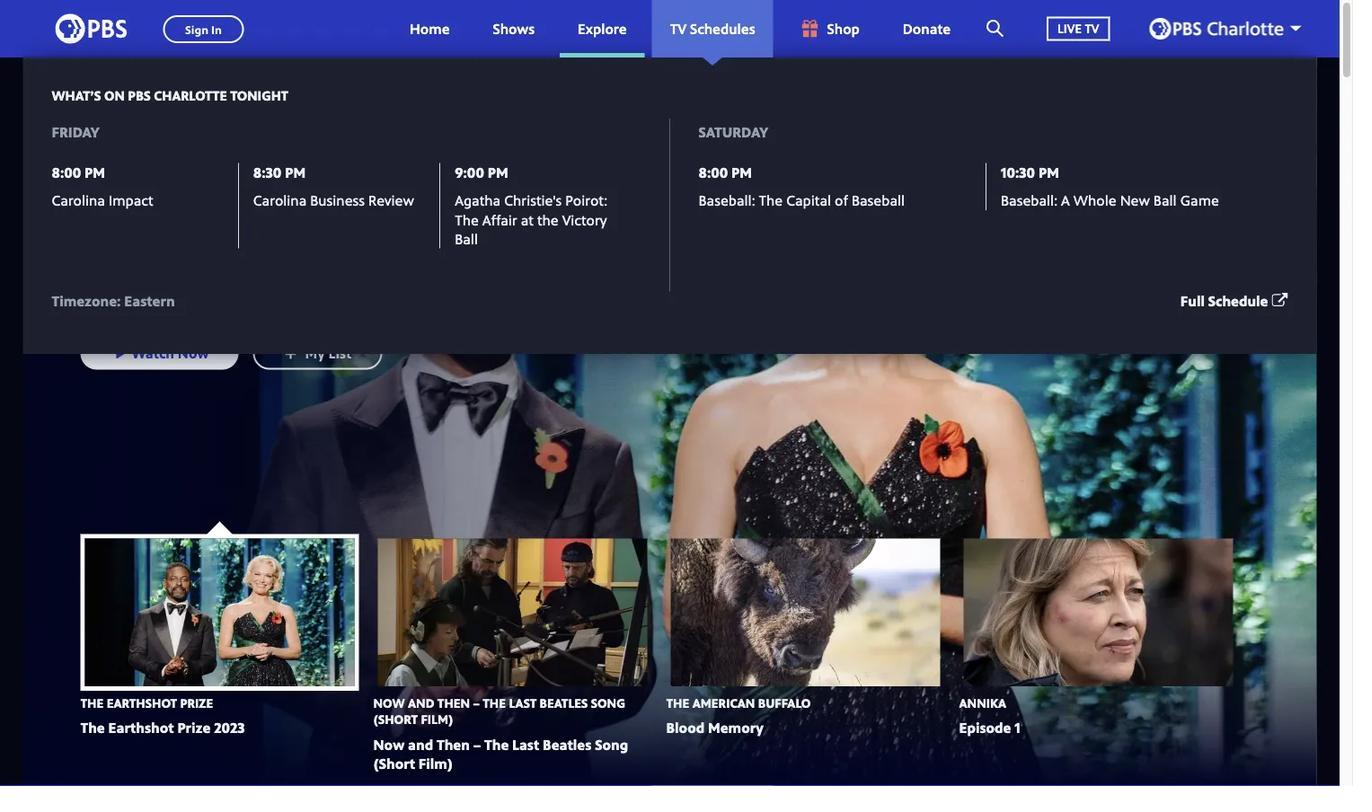 Task type: describe. For each thing, give the bounding box(es) containing it.
1 vertical spatial film)
[[419, 754, 453, 774]]

memory
[[708, 718, 764, 738]]

recipients
[[171, 280, 234, 300]]

1 and from the top
[[408, 694, 434, 711]]

video thumbnail: the earthshot prize the earthshot prize 2023 image
[[85, 539, 355, 687]]

shows link
[[475, 0, 553, 58]]

1 now and then – the last beatles song (short film) link from the top
[[373, 694, 625, 728]]

featured shows
[[80, 99, 204, 118]]

2 (short from the top
[[373, 754, 415, 774]]

the american buffalo link
[[666, 694, 811, 711]]

pm for impact
[[85, 163, 105, 182]]

business
[[310, 191, 365, 210]]

prince
[[394, 280, 434, 300]]

review
[[368, 191, 414, 210]]

1 vertical spatial beatles
[[543, 735, 592, 754]]

explore link
[[560, 0, 645, 58]]

8:00 pm carolina impact
[[52, 163, 153, 210]]

live tv
[[1058, 20, 1100, 37]]

1 vertical spatial –
[[473, 694, 480, 711]]

annika
[[959, 694, 1007, 711]]

celebrate the recipients of the earthshot prize – prince william's environmental award.
[[80, 280, 434, 321]]

on
[[104, 86, 125, 104]]

tv schedules link
[[652, 0, 773, 58]]

at
[[521, 210, 534, 229]]

1
[[1015, 718, 1021, 738]]

victory
[[562, 210, 607, 229]]

video thumbnail: annika episode 1 image
[[964, 539, 1234, 687]]

american
[[693, 694, 755, 711]]

buffalo
[[758, 694, 811, 711]]

agatha
[[455, 191, 501, 210]]

watch now
[[132, 344, 209, 363]]

tv schedules
[[670, 19, 755, 38]]

1 vertical spatial then
[[437, 735, 470, 754]]

blood
[[666, 718, 705, 738]]

shop link
[[781, 0, 878, 58]]

9:00 pm agatha christie's poirot: the affair at the victory ball
[[455, 163, 608, 248]]

now and then – the last beatles song (short film) now and then – the last beatles song (short film)
[[373, 694, 628, 774]]

8:30 pm carolina business review
[[253, 163, 414, 210]]

schedule
[[1209, 291, 1269, 311]]

9:00
[[455, 163, 484, 182]]

baseball: for 10:30
[[1001, 191, 1058, 210]]

schedules
[[690, 19, 755, 38]]

a
[[1061, 191, 1070, 210]]

shop
[[827, 19, 860, 38]]

environmental
[[143, 302, 237, 321]]

8:00 for 8:00 pm carolina impact
[[52, 163, 81, 182]]

pm for christie's
[[488, 163, 508, 182]]

prize inside celebrate the recipients of the earthshot prize – prince william's environmental award.
[[348, 280, 379, 300]]

baseball: for 8:00
[[699, 191, 755, 210]]

christie's
[[504, 191, 562, 210]]

celebrate
[[80, 280, 143, 300]]

game
[[1181, 191, 1219, 210]]

2023 inside the earthshot prize the earthshot prize 2023
[[214, 718, 245, 738]]

live tv link
[[1029, 0, 1128, 58]]

annika episode 1
[[959, 694, 1021, 738]]

the american buffalo blood memory
[[666, 694, 811, 738]]

pm for a
[[1039, 163, 1059, 182]]

tv inside live tv link
[[1085, 20, 1100, 37]]

new
[[1120, 191, 1150, 210]]

timezone:
[[52, 291, 121, 311]]

tv inside tv schedules link
[[670, 19, 687, 38]]

10:30
[[1001, 163, 1035, 182]]

0 vertical spatial last
[[509, 694, 537, 711]]

what's
[[52, 86, 101, 104]]

1 vertical spatial now
[[373, 694, 405, 711]]

affair
[[482, 210, 517, 229]]

search image
[[987, 20, 1004, 37]]

earthshot inside celebrate the recipients of the earthshot prize – prince william's environmental award.
[[283, 280, 344, 300]]

of inside 8:00 pm baseball: the capital of baseball
[[835, 191, 848, 210]]

2 vertical spatial –
[[473, 735, 481, 754]]

home link
[[392, 0, 468, 58]]

the earthshot prize link
[[80, 694, 213, 711]]

live
[[1058, 20, 1082, 37]]

poirot:
[[565, 191, 608, 210]]

donate
[[903, 19, 951, 38]]

full schedule link
[[1181, 291, 1288, 311]]

eastern
[[124, 291, 175, 311]]

whole
[[1074, 191, 1117, 210]]



Task type: vqa. For each thing, say whether or not it's contained in the screenshot.
Full
yes



Task type: locate. For each thing, give the bounding box(es) containing it.
impact
[[109, 191, 153, 210]]

1 vertical spatial now and then – the last beatles song (short film) link
[[373, 735, 628, 774]]

film)
[[421, 711, 453, 728], [419, 754, 453, 774]]

baseball
[[852, 191, 905, 210]]

the inside the 9:00 pm agatha christie's poirot: the affair at the victory ball
[[455, 210, 479, 229]]

blood memory link
[[666, 718, 764, 738]]

0 horizontal spatial of
[[238, 280, 251, 300]]

2 vertical spatial now
[[373, 735, 405, 754]]

the earthshot prize 2023 link
[[80, 229, 440, 266], [80, 718, 245, 738]]

4 pm from the left
[[732, 163, 752, 182]]

5 pm from the left
[[1039, 163, 1059, 182]]

1 horizontal spatial ball
[[1154, 191, 1177, 210]]

1 vertical spatial song
[[595, 735, 628, 754]]

carolina inside the 8:30 pm carolina business review
[[253, 191, 307, 210]]

now and then – the last beatles song (short film) link
[[373, 694, 625, 728], [373, 735, 628, 774]]

of
[[835, 191, 848, 210], [238, 280, 251, 300]]

1 horizontal spatial 8:00
[[699, 163, 728, 182]]

shows right pbs
[[153, 99, 204, 118]]

0 vertical spatial ball
[[1154, 191, 1177, 210]]

8:30
[[253, 163, 282, 182]]

0 horizontal spatial carolina
[[52, 191, 105, 210]]

beatles
[[540, 694, 588, 711], [543, 735, 592, 754]]

ball inside the 9:00 pm agatha christie's poirot: the affair at the victory ball
[[455, 229, 478, 248]]

0 horizontal spatial the
[[147, 280, 168, 300]]

– inside celebrate the recipients of the earthshot prize – prince william's environmental award.
[[383, 280, 391, 300]]

0 vertical spatial and
[[408, 694, 434, 711]]

8:00 inside 8:00 pm baseball: the capital of baseball
[[699, 163, 728, 182]]

0 vertical spatial film)
[[421, 711, 453, 728]]

shows
[[493, 19, 535, 38], [153, 99, 204, 118]]

1 horizontal spatial tv
[[1085, 20, 1100, 37]]

1 vertical spatial of
[[238, 280, 251, 300]]

timezone: eastern
[[52, 291, 175, 311]]

pm for the
[[732, 163, 752, 182]]

8:00 pm baseball: the capital of baseball
[[699, 163, 905, 210]]

1 vertical spatial (short
[[373, 754, 415, 774]]

then
[[437, 694, 470, 711], [437, 735, 470, 754]]

full
[[1181, 291, 1205, 311]]

the earthshot prize 2023 link down the earthshot prize link
[[80, 718, 245, 738]]

carolina left impact
[[52, 191, 105, 210]]

1 horizontal spatial carolina
[[253, 191, 307, 210]]

tv
[[670, 19, 687, 38], [1085, 20, 1100, 37]]

pm right 8:30
[[285, 163, 306, 182]]

shows right home
[[493, 19, 535, 38]]

the up environmental
[[147, 280, 168, 300]]

pm inside the 8:30 pm carolina business review
[[285, 163, 306, 182]]

2 the earthshot prize 2023 link from the top
[[80, 718, 245, 738]]

pbs image
[[55, 9, 127, 49]]

the inside the american buffalo blood memory
[[666, 694, 690, 711]]

1 horizontal spatial of
[[835, 191, 848, 210]]

carolina down 8:30
[[253, 191, 307, 210]]

the inside the 9:00 pm agatha christie's poirot: the affair at the victory ball
[[537, 210, 559, 229]]

0 vertical spatial the
[[537, 210, 559, 229]]

0 horizontal spatial shows
[[153, 99, 204, 118]]

8:00 down saturday
[[699, 163, 728, 182]]

pm inside 8:00 pm baseball: the capital of baseball
[[732, 163, 752, 182]]

video thumbnail: the american buffalo blood memory image
[[671, 539, 941, 687]]

2 8:00 from the left
[[699, 163, 728, 182]]

carolina
[[52, 191, 105, 210], [253, 191, 307, 210]]

charlotte
[[154, 86, 227, 104]]

baseball:
[[699, 191, 755, 210], [1001, 191, 1058, 210]]

what's on pbs charlotte tonight
[[52, 86, 288, 104]]

baseball: down 10:30
[[1001, 191, 1058, 210]]

2 and from the top
[[408, 735, 433, 754]]

donate link
[[885, 0, 969, 58]]

the
[[759, 191, 783, 210], [455, 210, 479, 229], [80, 229, 126, 266], [255, 280, 279, 300], [80, 694, 104, 711], [483, 694, 506, 711], [666, 694, 690, 711], [80, 718, 105, 738], [484, 735, 509, 754]]

1 vertical spatial the earthshot prize 2023 link
[[80, 718, 245, 738]]

2 baseball: from the left
[[1001, 191, 1058, 210]]

baseball: down saturday
[[699, 191, 755, 210]]

the inside 8:00 pm baseball: the capital of baseball
[[759, 191, 783, 210]]

1 horizontal spatial 2023
[[331, 229, 389, 266]]

0 vertical spatial (short
[[373, 711, 418, 728]]

8:00 down friday
[[52, 163, 81, 182]]

1 (short from the top
[[373, 711, 418, 728]]

1 8:00 from the left
[[52, 163, 81, 182]]

0 vertical spatial now
[[178, 344, 209, 363]]

1 horizontal spatial the
[[537, 210, 559, 229]]

1 carolina from the left
[[52, 191, 105, 210]]

0 horizontal spatial 2023
[[214, 718, 245, 738]]

ball right new
[[1154, 191, 1177, 210]]

8:00 inside 8:00 pm carolina impact
[[52, 163, 81, 182]]

8:00
[[52, 163, 81, 182], [699, 163, 728, 182]]

0 vertical spatial song
[[591, 694, 625, 711]]

pm right 9:00
[[488, 163, 508, 182]]

0 vertical spatial shows
[[493, 19, 535, 38]]

full schedule
[[1181, 291, 1269, 311]]

william's
[[80, 302, 139, 321]]

of inside celebrate the recipients of the earthshot prize – prince william's environmental award.
[[238, 280, 251, 300]]

annika link
[[959, 694, 1007, 711]]

0 vertical spatial now and then – the last beatles song (short film) link
[[373, 694, 625, 728]]

0 vertical spatial of
[[835, 191, 848, 210]]

saturday
[[699, 122, 769, 141]]

(short
[[373, 711, 418, 728], [373, 754, 415, 774]]

pm
[[85, 163, 105, 182], [285, 163, 306, 182], [488, 163, 508, 182], [732, 163, 752, 182], [1039, 163, 1059, 182]]

0 vertical spatial 2023
[[331, 229, 389, 266]]

1 pm from the left
[[85, 163, 105, 182]]

1 vertical spatial 2023
[[214, 718, 245, 738]]

2 pm from the left
[[285, 163, 306, 182]]

8:00 for 8:00 pm baseball: the capital of baseball
[[699, 163, 728, 182]]

ball inside 10:30 pm baseball: a whole new ball game
[[1154, 191, 1177, 210]]

the inside celebrate the recipients of the earthshot prize – prince william's environmental award.
[[147, 280, 168, 300]]

award.
[[241, 302, 284, 321]]

watch now link
[[80, 337, 239, 370]]

0 horizontal spatial ball
[[455, 229, 478, 248]]

1 horizontal spatial shows
[[493, 19, 535, 38]]

capital
[[787, 191, 831, 210]]

baseball: inside 8:00 pm baseball: the capital of baseball
[[699, 191, 755, 210]]

episode
[[959, 718, 1011, 738]]

pm inside 8:00 pm carolina impact
[[85, 163, 105, 182]]

1 vertical spatial and
[[408, 735, 433, 754]]

the earthshot prize the earthshot prize 2023
[[80, 694, 245, 738]]

pbs charlotte image
[[1150, 18, 1284, 40]]

tv right live
[[1085, 20, 1100, 37]]

carolina for 8:30
[[253, 191, 307, 210]]

pbs
[[128, 86, 151, 104]]

1 vertical spatial ball
[[455, 229, 478, 248]]

video thumbnail: now and then – the last beatles song (short film) now and then – the last beatles song (short film) image
[[378, 539, 648, 687]]

3 pm from the left
[[488, 163, 508, 182]]

0 horizontal spatial tv
[[670, 19, 687, 38]]

prize
[[262, 229, 325, 266], [348, 280, 379, 300], [180, 694, 213, 711], [177, 718, 211, 738]]

earthshot
[[133, 229, 256, 266], [283, 280, 344, 300], [107, 694, 177, 711], [108, 718, 174, 738]]

2 carolina from the left
[[253, 191, 307, 210]]

0 vertical spatial –
[[383, 280, 391, 300]]

pm inside 10:30 pm baseball: a whole new ball game
[[1039, 163, 1059, 182]]

0 horizontal spatial 8:00
[[52, 163, 81, 182]]

friday
[[52, 122, 99, 141]]

1 vertical spatial shows
[[153, 99, 204, 118]]

tonight
[[230, 86, 288, 104]]

0 horizontal spatial baseball:
[[699, 191, 755, 210]]

0 vertical spatial then
[[437, 694, 470, 711]]

the earthshot prize image
[[80, 140, 350, 208]]

pm for business
[[285, 163, 306, 182]]

watch
[[132, 344, 174, 363]]

now
[[178, 344, 209, 363], [373, 694, 405, 711], [373, 735, 405, 754]]

song
[[591, 694, 625, 711], [595, 735, 628, 754]]

ball left the affair
[[455, 229, 478, 248]]

pm down friday
[[85, 163, 105, 182]]

1 vertical spatial the
[[147, 280, 168, 300]]

the earthshot prize 2023
[[80, 229, 389, 266]]

1 the earthshot prize 2023 link from the top
[[80, 229, 440, 266]]

1 horizontal spatial baseball:
[[1001, 191, 1058, 210]]

carolina for 8:00
[[52, 191, 105, 210]]

featured
[[80, 99, 149, 118]]

10:30 pm baseball: a whole new ball game
[[1001, 163, 1219, 210]]

the right at
[[537, 210, 559, 229]]

carolina inside 8:00 pm carolina impact
[[52, 191, 105, 210]]

of up award.
[[238, 280, 251, 300]]

0 vertical spatial beatles
[[540, 694, 588, 711]]

–
[[383, 280, 391, 300], [473, 694, 480, 711], [473, 735, 481, 754]]

ball
[[1154, 191, 1177, 210], [455, 229, 478, 248]]

episode 1 link
[[959, 718, 1021, 738]]

1 vertical spatial last
[[512, 735, 539, 754]]

and
[[408, 694, 434, 711], [408, 735, 433, 754]]

0 vertical spatial the earthshot prize 2023 link
[[80, 229, 440, 266]]

the
[[537, 210, 559, 229], [147, 280, 168, 300]]

home
[[410, 19, 450, 38]]

2 now and then – the last beatles song (short film) link from the top
[[373, 735, 628, 774]]

tv left schedules
[[670, 19, 687, 38]]

pm right 10:30
[[1039, 163, 1059, 182]]

1 baseball: from the left
[[699, 191, 755, 210]]

the inside celebrate the recipients of the earthshot prize – prince william's environmental award.
[[255, 280, 279, 300]]

2023
[[331, 229, 389, 266], [214, 718, 245, 738]]

pm inside the 9:00 pm agatha christie's poirot: the affair at the victory ball
[[488, 163, 508, 182]]

explore
[[578, 19, 627, 38]]

baseball: inside 10:30 pm baseball: a whole new ball game
[[1001, 191, 1058, 210]]

of right capital on the right top of the page
[[835, 191, 848, 210]]

last
[[509, 694, 537, 711], [512, 735, 539, 754]]

the earthshot prize 2023 link up celebrate the recipients of the earthshot prize – prince william's environmental award.
[[80, 229, 440, 266]]

pm down saturday
[[732, 163, 752, 182]]



